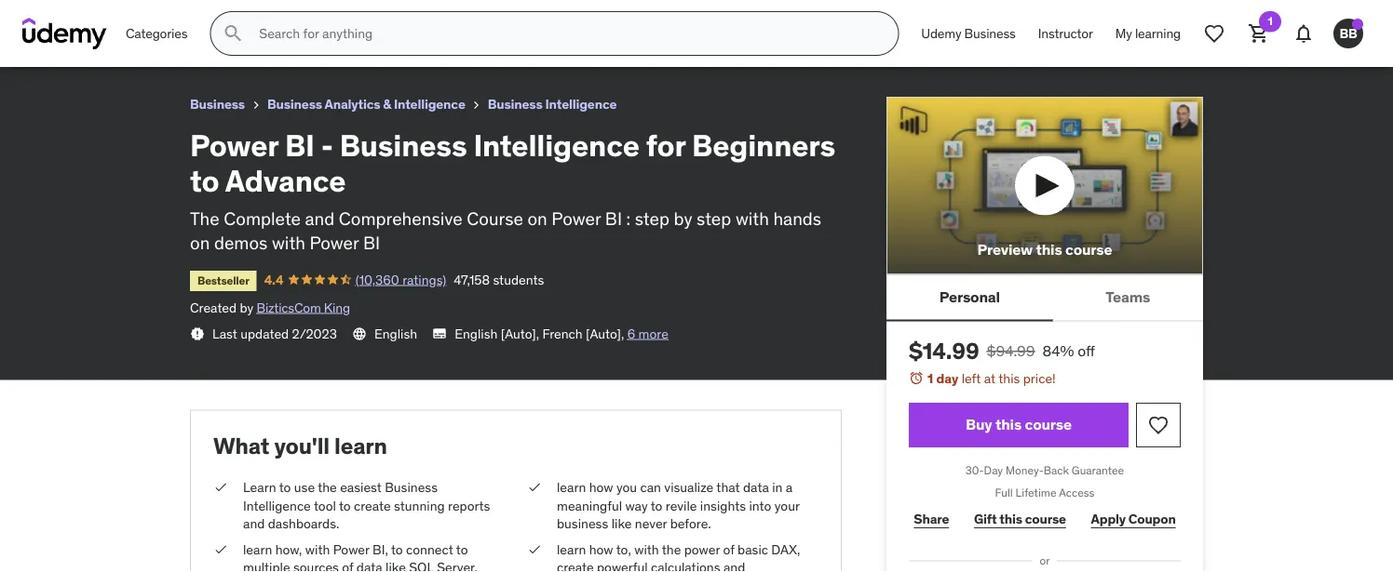 Task type: vqa. For each thing, say whether or not it's contained in the screenshot.
Advance for Power BI - Business Intelligence for Beginners to Advance The Complete and Comprehensive Course on Power BI :  step by step with hands on demos with Power BI
yes



Task type: describe. For each thing, give the bounding box(es) containing it.
power
[[684, 542, 720, 558]]

share button
[[909, 501, 954, 539]]

1 horizontal spatial (10,360
[[355, 271, 399, 288]]

1 horizontal spatial 4.4
[[264, 271, 283, 288]]

created
[[190, 300, 237, 316]]

my learning link
[[1104, 11, 1192, 56]]

1 horizontal spatial on
[[528, 207, 547, 230]]

guarantee
[[1072, 463, 1124, 478]]

lifetime
[[1016, 486, 1057, 501]]

with inside learn how to, with the power of basic dax, create powerful calculations an
[[634, 542, 659, 558]]

insights
[[700, 498, 746, 514]]

the
[[190, 207, 220, 230]]

to inside power bi - business intelligence for beginners to advance the complete and comprehensive course on power bi :  step by step with hands on demos with power bi
[[190, 162, 219, 199]]

apply coupon
[[1091, 511, 1176, 528]]

to,
[[616, 542, 631, 558]]

course for buy this course
[[1025, 416, 1072, 435]]

learn
[[243, 479, 276, 496]]

preview this course
[[977, 240, 1113, 259]]

teams
[[1106, 287, 1151, 307]]

[auto]
[[586, 325, 621, 342]]

visualize
[[664, 479, 714, 496]]

xsmall image for learn to use the easiest business intelligence tool to create stunning reports and dashboards.
[[213, 479, 228, 497]]

$14.99
[[909, 337, 979, 365]]

alarm image
[[909, 371, 924, 386]]

created by bizticscom king
[[190, 300, 350, 316]]

that
[[717, 479, 740, 496]]

Search for anything text field
[[256, 18, 876, 49]]

for for power bi - business intelligence for beginners to advance
[[246, 8, 266, 27]]

$94.99
[[987, 342, 1035, 361]]

english [auto], french [auto] , 6 more
[[455, 325, 669, 342]]

full
[[995, 486, 1013, 501]]

updated
[[241, 325, 289, 342]]

bi down comprehensive
[[363, 232, 380, 254]]

beginners for power bi - business intelligence for beginners to advance
[[269, 8, 342, 27]]

sources
[[293, 560, 339, 573]]

this for gift
[[1000, 511, 1023, 528]]

xsmall image left business intelligence link
[[469, 98, 484, 113]]

0 horizontal spatial 47,158 students
[[228, 33, 319, 49]]

at
[[984, 370, 996, 387]]

share
[[914, 511, 949, 528]]

0 horizontal spatial by
[[240, 300, 254, 316]]

access
[[1059, 486, 1095, 501]]

use
[[294, 479, 315, 496]]

advance for power bi - business intelligence for beginners to advance
[[363, 8, 424, 27]]

0 vertical spatial 47,158
[[228, 33, 265, 49]]

power bi - business intelligence for beginners to advance
[[15, 8, 424, 27]]

xsmall image for learn how to, with the power of basic dax, create powerful calculations an
[[527, 541, 542, 559]]

business analytics & intelligence link
[[267, 93, 465, 116]]

the inside learn to use the easiest business intelligence tool to create stunning reports and dashboards.
[[318, 479, 337, 496]]

6 more button
[[627, 325, 669, 343]]

learn for learn how you can visualize that data in a meaningful way to revile insights into your business like never before.
[[557, 479, 586, 496]]

how for you
[[589, 479, 613, 496]]

learn how, with power bi, to connect to multiple sources of data like sql server
[[243, 542, 477, 573]]

to left use
[[279, 479, 291, 496]]

basic
[[738, 542, 768, 558]]

instructor link
[[1027, 11, 1104, 56]]

notifications image
[[1293, 22, 1315, 45]]

business analytics & intelligence
[[267, 96, 465, 113]]

1 for 1 day left at this price!
[[928, 370, 934, 387]]

[auto], french
[[501, 325, 583, 342]]

84%
[[1043, 342, 1074, 361]]

business
[[557, 516, 608, 533]]

udemy business
[[921, 25, 1016, 42]]

categories
[[126, 25, 188, 42]]

dax,
[[771, 542, 800, 558]]

multiple
[[243, 560, 290, 573]]

back
[[1044, 463, 1069, 478]]

beginners for power bi - business intelligence for beginners to advance the complete and comprehensive course on power bi :  step by step with hands on demos with power bi
[[692, 126, 835, 164]]

- for power bi - business intelligence for beginners to advance
[[81, 8, 87, 27]]

power inside learn how, with power bi, to connect to multiple sources of data like sql server
[[333, 542, 369, 558]]

king
[[324, 300, 350, 316]]

create for stunning
[[354, 498, 391, 514]]

learning
[[1135, 25, 1181, 42]]

to right connect at the left bottom of the page
[[456, 542, 468, 558]]

preview
[[977, 240, 1033, 259]]

can
[[640, 479, 661, 496]]

demos
[[214, 232, 268, 254]]

to inside learn how you can visualize that data in a meaningful way to revile insights into your business like never before.
[[651, 498, 663, 514]]

learn how you can visualize that data in a meaningful way to revile insights into your business like never before.
[[557, 479, 800, 533]]

business intelligence link
[[488, 93, 617, 116]]

course
[[467, 207, 523, 230]]

with down complete
[[272, 232, 305, 254]]

data inside learn how you can visualize that data in a meaningful way to revile insights into your business like never before.
[[743, 479, 769, 496]]

buy
[[966, 416, 992, 435]]

learn up 'easiest'
[[334, 432, 387, 460]]

add to wishlist image
[[1147, 414, 1170, 437]]

sql
[[409, 560, 434, 573]]

learn for learn how to, with the power of basic dax, create powerful calculations an
[[557, 542, 586, 558]]

how for to,
[[589, 542, 613, 558]]

before.
[[670, 516, 711, 533]]

course for preview this course
[[1065, 240, 1113, 259]]

1 horizontal spatial bestseller
[[197, 274, 249, 288]]

$14.99 $94.99 84% off
[[909, 337, 1095, 365]]

money-
[[1006, 463, 1044, 478]]

your
[[775, 498, 800, 514]]

1 link
[[1237, 11, 1282, 56]]

a
[[786, 479, 793, 496]]

power bi - business intelligence for beginners to advance the complete and comprehensive course on power bi :  step by step with hands on demos with power bi
[[190, 126, 835, 254]]

bi,
[[373, 542, 388, 558]]

complete
[[224, 207, 301, 230]]

business intelligence
[[488, 96, 617, 113]]

create for powerful
[[557, 560, 594, 573]]

tab list containing personal
[[887, 275, 1203, 322]]

30-day money-back guarantee full lifetime access
[[966, 463, 1124, 501]]

dashboards.
[[268, 516, 339, 533]]

intelligence inside learn to use the easiest business intelligence tool to create stunning reports and dashboards.
[[243, 498, 311, 514]]

english for english [auto], french [auto] , 6 more
[[455, 325, 498, 342]]

business inside power bi - business intelligence for beginners to advance the complete and comprehensive course on power bi :  step by step with hands on demos with power bi
[[340, 126, 467, 164]]

day
[[936, 370, 959, 387]]

udemy image
[[22, 18, 107, 49]]

intelligence right '&'
[[394, 96, 465, 113]]

comprehensive
[[339, 207, 463, 230]]

1 vertical spatial students
[[493, 271, 544, 288]]

more
[[639, 325, 669, 342]]

categories button
[[115, 11, 199, 56]]

0 horizontal spatial bestseller
[[22, 35, 74, 49]]

0 horizontal spatial on
[[190, 232, 210, 254]]

30-
[[966, 463, 984, 478]]

2 step from the left
[[697, 207, 731, 230]]



Task type: locate. For each thing, give the bounding box(es) containing it.
for
[[246, 8, 266, 27], [646, 126, 686, 164]]

0 vertical spatial advance
[[363, 8, 424, 27]]

meaningful
[[557, 498, 622, 514]]

1 horizontal spatial create
[[557, 560, 594, 573]]

1 vertical spatial -
[[321, 126, 333, 164]]

stunning
[[394, 498, 445, 514]]

analytics
[[325, 96, 380, 113]]

0 vertical spatial 4.4
[[89, 33, 108, 49]]

what
[[213, 432, 269, 460]]

day
[[984, 463, 1003, 478]]

intelligence
[[159, 8, 243, 27], [394, 96, 465, 113], [545, 96, 617, 113], [474, 126, 640, 164], [243, 498, 311, 514]]

0 horizontal spatial students
[[268, 33, 319, 49]]

this inside buy this course button
[[996, 416, 1022, 435]]

into
[[749, 498, 772, 514]]

0 vertical spatial bestseller
[[22, 35, 74, 49]]

with inside learn how, with power bi, to connect to multiple sources of data like sql server
[[305, 542, 330, 558]]

on
[[528, 207, 547, 230], [190, 232, 210, 254]]

0 vertical spatial xsmall image
[[249, 98, 264, 113]]

xsmall image left 'last'
[[190, 327, 205, 342]]

how inside learn how to, with the power of basic dax, create powerful calculations an
[[589, 542, 613, 558]]

1 vertical spatial course
[[1025, 416, 1072, 435]]

2/2023
[[292, 325, 337, 342]]

1 horizontal spatial 47,158
[[454, 271, 490, 288]]

bizticscom king link
[[257, 300, 350, 316]]

buy this course
[[966, 416, 1072, 435]]

the
[[318, 479, 337, 496], [662, 542, 681, 558]]

6
[[627, 325, 635, 342]]

of left basic
[[723, 542, 735, 558]]

students up [auto], french
[[493, 271, 544, 288]]

xsmall image
[[469, 98, 484, 113], [190, 327, 205, 342], [213, 479, 228, 497], [213, 541, 228, 559], [527, 541, 542, 559]]

0 horizontal spatial english
[[374, 325, 417, 342]]

ratings) up closed captions image
[[402, 271, 446, 288]]

instructor
[[1038, 25, 1093, 42]]

for inside power bi - business intelligence for beginners to advance the complete and comprehensive course on power bi :  step by step with hands on demos with power bi
[[646, 126, 686, 164]]

(10,360
[[130, 33, 174, 49], [355, 271, 399, 288]]

0 horizontal spatial like
[[386, 560, 406, 573]]

for for power bi - business intelligence for beginners to advance the complete and comprehensive course on power bi :  step by step with hands on demos with power bi
[[646, 126, 686, 164]]

4.4
[[89, 33, 108, 49], [264, 271, 283, 288]]

1 horizontal spatial for
[[646, 126, 686, 164]]

0 vertical spatial and
[[305, 207, 335, 230]]

gift this course
[[974, 511, 1066, 528]]

1 right alarm icon
[[928, 370, 934, 387]]

like inside learn how you can visualize that data in a meaningful way to revile insights into your business like never before.
[[612, 516, 632, 533]]

how left to,
[[589, 542, 613, 558]]

2 how from the top
[[589, 542, 613, 558]]

learn inside learn how, with power bi, to connect to multiple sources of data like sql server
[[243, 542, 272, 558]]

xsmall image left learn
[[213, 479, 228, 497]]

shopping cart with 1 item image
[[1248, 22, 1270, 45]]

0 vertical spatial 47,158 students
[[228, 33, 319, 49]]

this for preview
[[1036, 240, 1062, 259]]

this
[[1036, 240, 1062, 259], [999, 370, 1020, 387], [996, 416, 1022, 435], [1000, 511, 1023, 528]]

reports
[[448, 498, 490, 514]]

1 horizontal spatial the
[[662, 542, 681, 558]]

course inside gift this course link
[[1025, 511, 1066, 528]]

teams button
[[1053, 275, 1203, 320]]

0 horizontal spatial 1
[[928, 370, 934, 387]]

learn for learn how, with power bi, to connect to multiple sources of data like sql server
[[243, 542, 272, 558]]

calculations
[[651, 560, 720, 573]]

0 horizontal spatial step
[[635, 207, 670, 230]]

1 vertical spatial for
[[646, 126, 686, 164]]

my
[[1116, 25, 1132, 42]]

revile
[[666, 498, 697, 514]]

and
[[305, 207, 335, 230], [243, 516, 265, 533]]

0 vertical spatial course
[[1065, 240, 1113, 259]]

0 horizontal spatial ratings)
[[177, 33, 221, 49]]

intelligence up business link
[[159, 8, 243, 27]]

0 vertical spatial beginners
[[269, 8, 342, 27]]

how,
[[275, 542, 302, 558]]

to right the bi,
[[391, 542, 403, 558]]

last
[[212, 325, 237, 342]]

0 horizontal spatial (10,360
[[130, 33, 174, 49]]

1 vertical spatial (10,360 ratings)
[[355, 271, 446, 288]]

course inside preview this course button
[[1065, 240, 1113, 259]]

0 vertical spatial like
[[612, 516, 632, 533]]

how up meaningful
[[589, 479, 613, 496]]

and down learn
[[243, 516, 265, 533]]

1 horizontal spatial step
[[697, 207, 731, 230]]

47,158 students down power bi - business intelligence for beginners to advance
[[228, 33, 319, 49]]

learn inside learn how you can visualize that data in a meaningful way to revile insights into your business like never before.
[[557, 479, 586, 496]]

1 horizontal spatial advance
[[363, 8, 424, 27]]

1 left notifications icon
[[1268, 14, 1273, 28]]

how
[[589, 479, 613, 496], [589, 542, 613, 558]]

0 horizontal spatial data
[[357, 560, 383, 573]]

with right to,
[[634, 542, 659, 558]]

this inside gift this course link
[[1000, 511, 1023, 528]]

1 horizontal spatial and
[[305, 207, 335, 230]]

step left hands
[[697, 207, 731, 230]]

english
[[374, 325, 417, 342], [455, 325, 498, 342]]

47,158 students down course
[[454, 271, 544, 288]]

bb
[[1340, 25, 1358, 42]]

1 vertical spatial 4.4
[[264, 271, 283, 288]]

power
[[15, 8, 60, 27], [190, 126, 279, 164], [552, 207, 601, 230], [310, 232, 359, 254], [333, 542, 369, 558]]

create inside learn to use the easiest business intelligence tool to create stunning reports and dashboards.
[[354, 498, 391, 514]]

1 vertical spatial like
[[386, 560, 406, 573]]

0 vertical spatial for
[[246, 8, 266, 27]]

0 horizontal spatial and
[[243, 516, 265, 533]]

never
[[635, 516, 667, 533]]

step
[[635, 207, 670, 230], [697, 207, 731, 230]]

&
[[383, 96, 391, 113]]

,
[[621, 325, 624, 342]]

0 horizontal spatial xsmall image
[[249, 98, 264, 113]]

1 horizontal spatial beginners
[[692, 126, 835, 164]]

create
[[354, 498, 391, 514], [557, 560, 594, 573]]

of inside learn how, with power bi, to connect to multiple sources of data like sql server
[[342, 560, 353, 573]]

english right closed captions image
[[455, 325, 498, 342]]

1 vertical spatial how
[[589, 542, 613, 558]]

1 horizontal spatial ratings)
[[402, 271, 446, 288]]

this right at at the bottom right of page
[[999, 370, 1020, 387]]

create down business
[[557, 560, 594, 573]]

xsmall image
[[249, 98, 264, 113], [527, 479, 542, 497]]

beginners right submit search image
[[269, 8, 342, 27]]

data up the into
[[743, 479, 769, 496]]

1 horizontal spatial by
[[674, 207, 692, 230]]

to up never
[[651, 498, 663, 514]]

step right :
[[635, 207, 670, 230]]

bi down business analytics & intelligence link
[[285, 126, 315, 164]]

beginners inside power bi - business intelligence for beginners to advance the complete and comprehensive course on power bi :  step by step with hands on demos with power bi
[[692, 126, 835, 164]]

1 vertical spatial 1
[[928, 370, 934, 387]]

course down lifetime
[[1025, 511, 1066, 528]]

0 horizontal spatial beginners
[[269, 8, 342, 27]]

xsmall image for last updated 2/2023
[[190, 327, 205, 342]]

bizticscom
[[257, 300, 321, 316]]

of right sources
[[342, 560, 353, 573]]

advance
[[363, 8, 424, 27], [225, 162, 346, 199]]

learn up meaningful
[[557, 479, 586, 496]]

my learning
[[1116, 25, 1181, 42]]

gift this course link
[[969, 501, 1071, 539]]

and right complete
[[305, 207, 335, 230]]

learn how to, with the power of basic dax, create powerful calculations an
[[557, 542, 815, 573]]

bi left categories
[[63, 8, 78, 27]]

(10,360 up course language icon
[[355, 271, 399, 288]]

buy this course button
[[909, 403, 1129, 448]]

intelligence inside power bi - business intelligence for beginners to advance the complete and comprehensive course on power bi :  step by step with hands on demos with power bi
[[474, 126, 640, 164]]

you have alerts image
[[1352, 19, 1364, 30]]

connect
[[406, 542, 453, 558]]

1 horizontal spatial like
[[612, 516, 632, 533]]

1 horizontal spatial 47,158 students
[[454, 271, 544, 288]]

by
[[674, 207, 692, 230], [240, 300, 254, 316]]

xsmall image left how,
[[213, 541, 228, 559]]

1 vertical spatial ratings)
[[402, 271, 446, 288]]

1 horizontal spatial students
[[493, 271, 544, 288]]

and inside power bi - business intelligence for beginners to advance the complete and comprehensive course on power bi :  step by step with hands on demos with power bi
[[305, 207, 335, 230]]

apply coupon button
[[1086, 501, 1181, 539]]

bestseller
[[22, 35, 74, 49], [197, 274, 249, 288]]

1 vertical spatial by
[[240, 300, 254, 316]]

(10,360 ratings) down power bi - business intelligence for beginners to advance
[[130, 33, 221, 49]]

4.4 left categories dropdown button
[[89, 33, 108, 49]]

- inside power bi - business intelligence for beginners to advance the complete and comprehensive course on power bi :  step by step with hands on demos with power bi
[[321, 126, 333, 164]]

of inside learn how to, with the power of basic dax, create powerful calculations an
[[723, 542, 735, 558]]

how inside learn how you can visualize that data in a meaningful way to revile insights into your business like never before.
[[589, 479, 613, 496]]

0 vertical spatial (10,360 ratings)
[[130, 33, 221, 49]]

learn down business
[[557, 542, 586, 558]]

1 vertical spatial and
[[243, 516, 265, 533]]

0 vertical spatial -
[[81, 8, 87, 27]]

learn inside learn how to, with the power of basic dax, create powerful calculations an
[[557, 542, 586, 558]]

1 horizontal spatial (10,360 ratings)
[[355, 271, 446, 288]]

gift
[[974, 511, 997, 528]]

or
[[1040, 554, 1050, 569]]

with up sources
[[305, 542, 330, 558]]

1 english from the left
[[374, 325, 417, 342]]

powerful
[[597, 560, 648, 573]]

data inside learn how, with power bi, to connect to multiple sources of data like sql server
[[357, 560, 383, 573]]

this for buy
[[996, 416, 1022, 435]]

personal
[[939, 287, 1000, 307]]

0 horizontal spatial the
[[318, 479, 337, 496]]

1 horizontal spatial english
[[455, 325, 498, 342]]

2 vertical spatial course
[[1025, 511, 1066, 528]]

on down the the
[[190, 232, 210, 254]]

advance up '&'
[[363, 8, 424, 27]]

0 horizontal spatial 47,158
[[228, 33, 265, 49]]

like down the bi,
[[386, 560, 406, 573]]

1 vertical spatial create
[[557, 560, 594, 573]]

1 horizontal spatial xsmall image
[[527, 479, 542, 497]]

submit search image
[[222, 22, 244, 45]]

ratings) down power bi - business intelligence for beginners to advance
[[177, 33, 221, 49]]

1 vertical spatial bestseller
[[197, 274, 249, 288]]

this right 'gift'
[[1000, 511, 1023, 528]]

1 horizontal spatial -
[[321, 126, 333, 164]]

1 vertical spatial the
[[662, 542, 681, 558]]

create inside learn how to, with the power of basic dax, create powerful calculations an
[[557, 560, 594, 573]]

by right :
[[674, 207, 692, 230]]

data down the bi,
[[357, 560, 383, 573]]

like inside learn how, with power bi, to connect to multiple sources of data like sql server
[[386, 560, 406, 573]]

1 vertical spatial data
[[357, 560, 383, 573]]

1 inside "link"
[[1268, 14, 1273, 28]]

the up "tool"
[[318, 479, 337, 496]]

xsmall image right business link
[[249, 98, 264, 113]]

intelligence down learn
[[243, 498, 311, 514]]

xsmall image left you
[[527, 479, 542, 497]]

0 horizontal spatial for
[[246, 8, 266, 27]]

on right course
[[528, 207, 547, 230]]

by inside power bi - business intelligence for beginners to advance the complete and comprehensive course on power bi :  step by step with hands on demos with power bi
[[674, 207, 692, 230]]

preview this course button
[[887, 97, 1203, 275]]

0 horizontal spatial create
[[354, 498, 391, 514]]

1 step from the left
[[635, 207, 670, 230]]

personal button
[[887, 275, 1053, 320]]

learn to use the easiest business intelligence tool to create stunning reports and dashboards.
[[243, 479, 490, 533]]

0 vertical spatial the
[[318, 479, 337, 496]]

learn up multiple
[[243, 542, 272, 558]]

0 vertical spatial by
[[674, 207, 692, 230]]

you'll
[[274, 432, 330, 460]]

1 vertical spatial (10,360
[[355, 271, 399, 288]]

to right "tool"
[[339, 498, 351, 514]]

(10,360 down power bi - business intelligence for beginners to advance
[[130, 33, 174, 49]]

students right submit search image
[[268, 33, 319, 49]]

english right course language icon
[[374, 325, 417, 342]]

0 horizontal spatial of
[[342, 560, 353, 573]]

to
[[345, 8, 360, 27], [190, 162, 219, 199], [279, 479, 291, 496], [339, 498, 351, 514], [651, 498, 663, 514], [391, 542, 403, 558], [456, 542, 468, 558]]

advance for power bi - business intelligence for beginners to advance the complete and comprehensive course on power bi :  step by step with hands on demos with power bi
[[225, 162, 346, 199]]

1 vertical spatial advance
[[225, 162, 346, 199]]

what you'll learn
[[213, 432, 387, 460]]

1 vertical spatial on
[[190, 232, 210, 254]]

1 vertical spatial beginners
[[692, 126, 835, 164]]

- left categories
[[81, 8, 87, 27]]

0 vertical spatial students
[[268, 33, 319, 49]]

easiest
[[340, 479, 382, 496]]

by up updated
[[240, 300, 254, 316]]

tab list
[[887, 275, 1203, 322]]

1 for 1
[[1268, 14, 1273, 28]]

2 english from the left
[[455, 325, 498, 342]]

course for gift this course
[[1025, 511, 1066, 528]]

0 vertical spatial create
[[354, 498, 391, 514]]

the inside learn how to, with the power of basic dax, create powerful calculations an
[[662, 542, 681, 558]]

business inside learn to use the easiest business intelligence tool to create stunning reports and dashboards.
[[385, 479, 438, 496]]

course up back
[[1025, 416, 1072, 435]]

business link
[[190, 93, 245, 116]]

learn
[[334, 432, 387, 460], [557, 479, 586, 496], [243, 542, 272, 558], [557, 542, 586, 558]]

wishlist image
[[1203, 22, 1226, 45]]

way
[[625, 498, 648, 514]]

1 horizontal spatial of
[[723, 542, 735, 558]]

with
[[736, 207, 769, 230], [272, 232, 305, 254], [305, 542, 330, 558], [634, 542, 659, 558]]

-
[[81, 8, 87, 27], [321, 126, 333, 164]]

and inside learn to use the easiest business intelligence tool to create stunning reports and dashboards.
[[243, 516, 265, 533]]

1 vertical spatial xsmall image
[[527, 479, 542, 497]]

- for power bi - business intelligence for beginners to advance the complete and comprehensive course on power bi :  step by step with hands on demos with power bi
[[321, 126, 333, 164]]

0 vertical spatial data
[[743, 479, 769, 496]]

0 horizontal spatial (10,360 ratings)
[[130, 33, 221, 49]]

price!
[[1023, 370, 1056, 387]]

hands
[[773, 207, 822, 230]]

course
[[1065, 240, 1113, 259], [1025, 416, 1072, 435], [1025, 511, 1066, 528]]

coupon
[[1129, 511, 1176, 528]]

4.4 up created by bizticscom king
[[264, 271, 283, 288]]

intelligence down business intelligence link
[[474, 126, 640, 164]]

1 vertical spatial 47,158
[[454, 271, 490, 288]]

the up "calculations"
[[662, 542, 681, 558]]

0 vertical spatial on
[[528, 207, 547, 230]]

like down way
[[612, 516, 632, 533]]

this right preview
[[1036, 240, 1062, 259]]

this inside preview this course button
[[1036, 240, 1062, 259]]

47,158 down power bi - business intelligence for beginners to advance
[[228, 33, 265, 49]]

0 horizontal spatial 4.4
[[89, 33, 108, 49]]

intelligence down search for anything text field
[[545, 96, 617, 113]]

1 how from the top
[[589, 479, 613, 496]]

create down 'easiest'
[[354, 498, 391, 514]]

1 vertical spatial 47,158 students
[[454, 271, 544, 288]]

to up the the
[[190, 162, 219, 199]]

bi left :
[[605, 207, 622, 230]]

47,158 down course
[[454, 271, 490, 288]]

english for english
[[374, 325, 417, 342]]

course language image
[[352, 327, 367, 342]]

course up teams
[[1065, 240, 1113, 259]]

1 horizontal spatial data
[[743, 479, 769, 496]]

0 vertical spatial ratings)
[[177, 33, 221, 49]]

tool
[[314, 498, 336, 514]]

(10,360 ratings) down comprehensive
[[355, 271, 446, 288]]

with left hands
[[736, 207, 769, 230]]

1 vertical spatial of
[[342, 560, 353, 573]]

advance inside power bi - business intelligence for beginners to advance the complete and comprehensive course on power bi :  step by step with hands on demos with power bi
[[225, 162, 346, 199]]

0 vertical spatial (10,360
[[130, 33, 174, 49]]

to up analytics
[[345, 8, 360, 27]]

this right the buy
[[996, 416, 1022, 435]]

beginners up hands
[[692, 126, 835, 164]]

- down analytics
[[321, 126, 333, 164]]

0 horizontal spatial advance
[[225, 162, 346, 199]]

advance up complete
[[225, 162, 346, 199]]

xsmall image for learn how, with power bi, to connect to multiple sources of data like sql server
[[213, 541, 228, 559]]

xsmall image left to,
[[527, 541, 542, 559]]

course inside buy this course button
[[1025, 416, 1072, 435]]

:
[[626, 207, 631, 230]]

left
[[962, 370, 981, 387]]

you
[[617, 479, 637, 496]]

apply
[[1091, 511, 1126, 528]]

bi
[[63, 8, 78, 27], [285, 126, 315, 164], [605, 207, 622, 230], [363, 232, 380, 254]]

0 vertical spatial of
[[723, 542, 735, 558]]

0 vertical spatial 1
[[1268, 14, 1273, 28]]

0 vertical spatial how
[[589, 479, 613, 496]]

closed captions image
[[432, 327, 447, 341]]

1 horizontal spatial 1
[[1268, 14, 1273, 28]]

0 horizontal spatial -
[[81, 8, 87, 27]]



